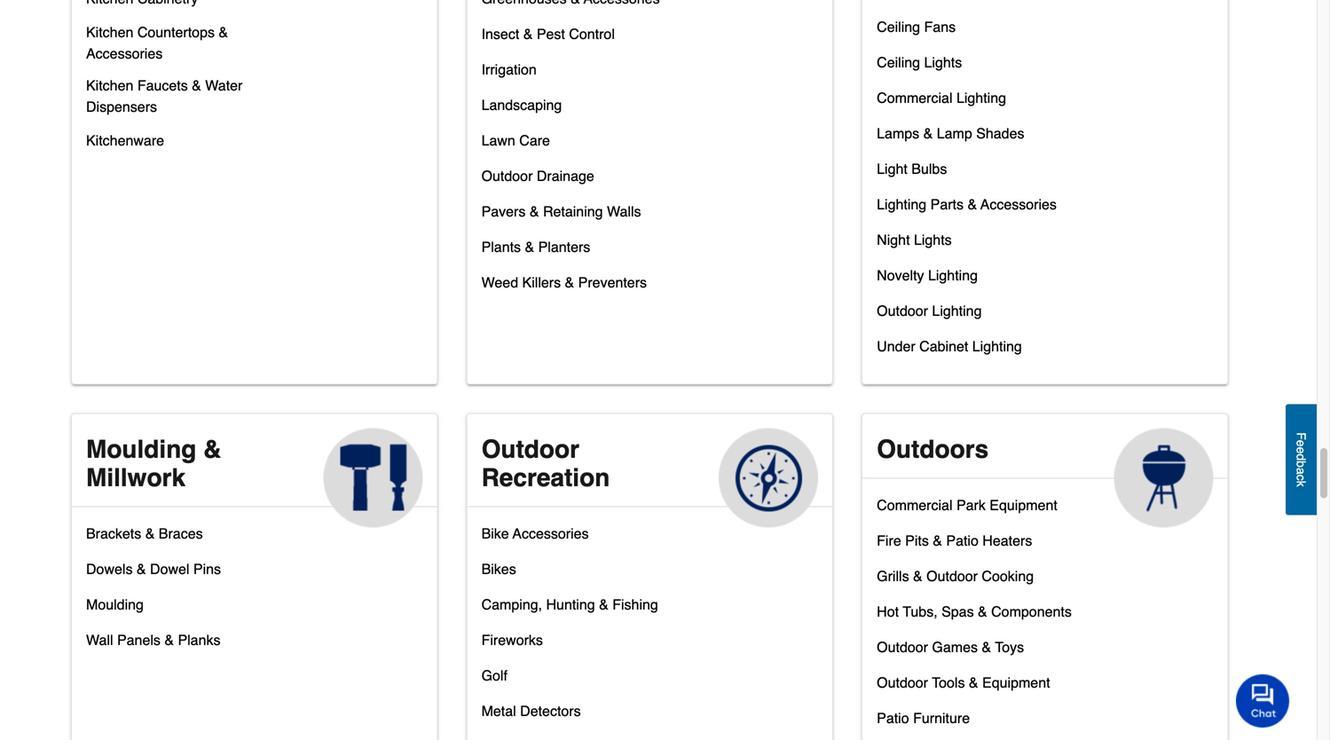 Task type: describe. For each thing, give the bounding box(es) containing it.
heaters
[[983, 533, 1033, 549]]

lawn
[[482, 132, 516, 149]]

kitchen for kitchen countertops & accessories
[[86, 24, 134, 40]]

camping, hunting & fishing link
[[482, 593, 659, 628]]

cabinet
[[920, 338, 969, 355]]

& inside the moulding & millwork
[[203, 435, 221, 464]]

dowels & dowel pins
[[86, 561, 221, 578]]

commercial lighting link
[[877, 86, 1007, 121]]

plants & planters
[[482, 239, 591, 255]]

moulding for moulding & millwork
[[86, 435, 197, 464]]

insect & pest control link
[[482, 22, 615, 57]]

weed killers & preventers link
[[482, 270, 647, 306]]

control
[[569, 26, 615, 42]]

pest
[[537, 26, 565, 42]]

cooking
[[982, 568, 1034, 585]]

f
[[1295, 432, 1309, 440]]

grills & outdoor cooking link
[[877, 564, 1034, 600]]

2 vertical spatial accessories
[[513, 526, 589, 542]]

novelty lighting link
[[877, 263, 978, 299]]

panels
[[117, 632, 161, 649]]

outdoor for drainage
[[482, 168, 533, 184]]

& left dowel
[[137, 561, 146, 578]]

outdoors image
[[1115, 428, 1214, 528]]

outdoor recreation link
[[468, 414, 833, 528]]

accessories for lighting parts & accessories
[[981, 196, 1057, 213]]

dispensers
[[86, 98, 157, 115]]

planters
[[539, 239, 591, 255]]

lamp
[[937, 125, 973, 142]]

patio furniture
[[877, 710, 971, 727]]

& right parts
[[968, 196, 978, 213]]

patio furniture link
[[877, 706, 971, 740]]

ceiling for ceiling fans
[[877, 19, 921, 35]]

irrigation link
[[482, 57, 537, 93]]

commercial lighting
[[877, 90, 1007, 106]]

toys
[[996, 639, 1025, 656]]

& left toys
[[982, 639, 992, 656]]

outdoor lighting link
[[877, 299, 982, 334]]

& right killers
[[565, 274, 575, 291]]

camping,
[[482, 597, 543, 613]]

components
[[992, 604, 1072, 620]]

lighting for novelty
[[929, 267, 978, 284]]

fans
[[925, 19, 956, 35]]

outdoor recreation
[[482, 435, 610, 492]]

outdoor tools & equipment
[[877, 675, 1051, 691]]

tubs,
[[903, 604, 938, 620]]

golf link
[[482, 664, 508, 699]]

faucets
[[137, 77, 188, 94]]

1 vertical spatial equipment
[[983, 675, 1051, 691]]

lighting right 'cabinet'
[[973, 338, 1023, 355]]

bikes
[[482, 561, 516, 578]]

hot tubs, spas & components
[[877, 604, 1072, 620]]

dowel
[[150, 561, 190, 578]]

ceiling fans link
[[877, 15, 956, 50]]

lighting for outdoor
[[933, 303, 982, 319]]

wall
[[86, 632, 113, 649]]

brackets & braces
[[86, 526, 203, 542]]

kitchenware
[[86, 132, 164, 149]]

novelty
[[877, 267, 925, 284]]

care
[[520, 132, 550, 149]]

metal detectors link
[[482, 699, 581, 735]]

tools
[[933, 675, 966, 691]]

k
[[1295, 481, 1309, 487]]

plants
[[482, 239, 521, 255]]

wall panels & planks
[[86, 632, 221, 649]]

lawn care link
[[482, 128, 550, 164]]

light bulbs
[[877, 161, 948, 177]]

fire pits & patio heaters link
[[877, 529, 1033, 564]]

bike accessories
[[482, 526, 589, 542]]

lamps & lamp shades
[[877, 125, 1025, 142]]

a
[[1295, 468, 1309, 475]]

lights for night lights
[[914, 232, 952, 248]]

under cabinet lighting link
[[877, 334, 1023, 370]]

park
[[957, 497, 986, 514]]

& down outdoor drainage link
[[530, 203, 539, 220]]

fireworks link
[[482, 628, 543, 664]]

bike
[[482, 526, 509, 542]]

metal
[[482, 703, 516, 720]]

bike accessories link
[[482, 522, 589, 557]]

c
[[1295, 475, 1309, 481]]

& inside kitchen faucets & water dispensers
[[192, 77, 201, 94]]

lighting parts & accessories
[[877, 196, 1057, 213]]

camping, hunting & fishing
[[482, 597, 659, 613]]

outdoor drainage link
[[482, 164, 595, 199]]

commercial for commercial park equipment
[[877, 497, 953, 514]]

ceiling lights
[[877, 54, 963, 71]]

countertops
[[137, 24, 215, 40]]

outdoors
[[877, 435, 989, 464]]

pins
[[193, 561, 221, 578]]

braces
[[159, 526, 203, 542]]

& inside kitchen countertops & accessories
[[219, 24, 228, 40]]

under
[[877, 338, 916, 355]]



Task type: vqa. For each thing, say whether or not it's contained in the screenshot.
Globe Globe
no



Task type: locate. For each thing, give the bounding box(es) containing it.
commercial park equipment
[[877, 497, 1058, 514]]

lights up commercial lighting
[[925, 54, 963, 71]]

kitchen inside kitchen faucets & water dispensers
[[86, 77, 134, 94]]

moulding & millwork image
[[324, 428, 423, 528]]

2 kitchen from the top
[[86, 77, 134, 94]]

hot
[[877, 604, 899, 620]]

commercial up pits
[[877, 497, 953, 514]]

outdoor up patio furniture
[[877, 675, 929, 691]]

outdoor up bike accessories
[[482, 435, 580, 464]]

1 horizontal spatial patio
[[947, 533, 979, 549]]

1 vertical spatial kitchen
[[86, 77, 134, 94]]

fire pits & patio heaters
[[877, 533, 1033, 549]]

planks
[[178, 632, 221, 649]]

f e e d b a c k
[[1295, 432, 1309, 487]]

& left "braces"
[[145, 526, 155, 542]]

2 commercial from the top
[[877, 497, 953, 514]]

ceiling
[[877, 19, 921, 35], [877, 54, 921, 71]]

accessories up "faucets"
[[86, 45, 163, 62]]

kitchen for kitchen faucets & water dispensers
[[86, 77, 134, 94]]

outdoor for lighting
[[877, 303, 929, 319]]

commercial park equipment link
[[877, 493, 1058, 529]]

0 vertical spatial accessories
[[86, 45, 163, 62]]

outdoor down novelty
[[877, 303, 929, 319]]

preventers
[[579, 274, 647, 291]]

walls
[[607, 203, 641, 220]]

& left fishing
[[599, 597, 609, 613]]

lights
[[925, 54, 963, 71], [914, 232, 952, 248]]

under cabinet lighting
[[877, 338, 1023, 355]]

1 vertical spatial accessories
[[981, 196, 1057, 213]]

1 moulding from the top
[[86, 435, 197, 464]]

2 ceiling from the top
[[877, 54, 921, 71]]

& right the millwork
[[203, 435, 221, 464]]

& right plants
[[525, 239, 535, 255]]

lighting for commercial
[[957, 90, 1007, 106]]

0 vertical spatial kitchen
[[86, 24, 134, 40]]

outdoor tools & equipment link
[[877, 671, 1051, 706]]

1 e from the top
[[1295, 440, 1309, 447]]

light
[[877, 161, 908, 177]]

millwork
[[86, 464, 186, 492]]

insect & pest control
[[482, 26, 615, 42]]

games
[[933, 639, 978, 656]]

1 vertical spatial patio
[[877, 710, 910, 727]]

equipment up the heaters
[[990, 497, 1058, 514]]

kitchen
[[86, 24, 134, 40], [86, 77, 134, 94]]

irrigation
[[482, 61, 537, 78]]

detectors
[[520, 703, 581, 720]]

2 moulding from the top
[[86, 597, 144, 613]]

fishing
[[613, 597, 659, 613]]

0 vertical spatial commercial
[[877, 90, 953, 106]]

1 vertical spatial ceiling
[[877, 54, 921, 71]]

lighting up shades
[[957, 90, 1007, 106]]

brackets
[[86, 526, 141, 542]]

& left lamp at the top right of the page
[[924, 125, 933, 142]]

equipment down toys
[[983, 675, 1051, 691]]

moulding inside the moulding & millwork
[[86, 435, 197, 464]]

0 vertical spatial patio
[[947, 533, 979, 549]]

commercial
[[877, 90, 953, 106], [877, 497, 953, 514]]

outdoor for games
[[877, 639, 929, 656]]

outdoor down fire pits & patio heaters link
[[927, 568, 978, 585]]

pavers
[[482, 203, 526, 220]]

&
[[219, 24, 228, 40], [524, 26, 533, 42], [192, 77, 201, 94], [924, 125, 933, 142], [968, 196, 978, 213], [530, 203, 539, 220], [525, 239, 535, 255], [565, 274, 575, 291], [203, 435, 221, 464], [145, 526, 155, 542], [933, 533, 943, 549], [137, 561, 146, 578], [914, 568, 923, 585], [599, 597, 609, 613], [978, 604, 988, 620], [165, 632, 174, 649], [982, 639, 992, 656], [969, 675, 979, 691]]

& right "grills"
[[914, 568, 923, 585]]

ceiling for ceiling lights
[[877, 54, 921, 71]]

lights up novelty lighting
[[914, 232, 952, 248]]

0 vertical spatial moulding
[[86, 435, 197, 464]]

drainage
[[537, 168, 595, 184]]

grills & outdoor cooking
[[877, 568, 1034, 585]]

lawn care
[[482, 132, 550, 149]]

moulding up brackets & braces
[[86, 435, 197, 464]]

bulbs
[[912, 161, 948, 177]]

f e e d b a c k button
[[1287, 404, 1318, 515]]

accessories for kitchen countertops & accessories
[[86, 45, 163, 62]]

killers
[[523, 274, 561, 291]]

novelty lighting
[[877, 267, 978, 284]]

fire
[[877, 533, 902, 549]]

0 vertical spatial equipment
[[990, 497, 1058, 514]]

patio left furniture
[[877, 710, 910, 727]]

kitchen up dispensers
[[86, 77, 134, 94]]

dowels
[[86, 561, 133, 578]]

kitchen faucets & water dispensers link
[[86, 75, 292, 128]]

pavers & retaining walls link
[[482, 199, 641, 235]]

outdoor games & toys link
[[877, 635, 1025, 671]]

outdoor for tools
[[877, 675, 929, 691]]

& left planks
[[165, 632, 174, 649]]

moulding down dowels
[[86, 597, 144, 613]]

kitchen faucets & water dispensers
[[86, 77, 243, 115]]

ceiling up ceiling lights
[[877, 19, 921, 35]]

1 horizontal spatial accessories
[[513, 526, 589, 542]]

accessories inside kitchen countertops & accessories
[[86, 45, 163, 62]]

1 kitchen from the top
[[86, 24, 134, 40]]

furniture
[[914, 710, 971, 727]]

b
[[1295, 461, 1309, 468]]

& right tools
[[969, 675, 979, 691]]

night lights
[[877, 232, 952, 248]]

moulding & millwork link
[[72, 414, 437, 528]]

lights for ceiling lights
[[925, 54, 963, 71]]

& right pits
[[933, 533, 943, 549]]

0 horizontal spatial accessories
[[86, 45, 163, 62]]

kitchen left countertops
[[86, 24, 134, 40]]

ceiling down "ceiling fans" link
[[877, 54, 921, 71]]

kitchen inside kitchen countertops & accessories
[[86, 24, 134, 40]]

equipment
[[990, 497, 1058, 514], [983, 675, 1051, 691]]

1 vertical spatial lights
[[914, 232, 952, 248]]

& right countertops
[[219, 24, 228, 40]]

kitchen countertops & accessories link
[[86, 22, 292, 75]]

recreation
[[482, 464, 610, 492]]

0 horizontal spatial patio
[[877, 710, 910, 727]]

retaining
[[543, 203, 603, 220]]

commercial for commercial lighting
[[877, 90, 953, 106]]

& left water
[[192, 77, 201, 94]]

patio down commercial park equipment link
[[947, 533, 979, 549]]

2 horizontal spatial accessories
[[981, 196, 1057, 213]]

0 vertical spatial lights
[[925, 54, 963, 71]]

golf
[[482, 668, 508, 684]]

chat invite button image
[[1237, 674, 1291, 728]]

accessories right parts
[[981, 196, 1057, 213]]

e up d
[[1295, 440, 1309, 447]]

1 ceiling from the top
[[877, 19, 921, 35]]

outdoors link
[[863, 414, 1229, 528]]

1 vertical spatial commercial
[[877, 497, 953, 514]]

weed
[[482, 274, 519, 291]]

bikes link
[[482, 557, 516, 593]]

outdoor for recreation
[[482, 435, 580, 464]]

outdoor drainage
[[482, 168, 595, 184]]

outdoor games & toys
[[877, 639, 1025, 656]]

moulding
[[86, 435, 197, 464], [86, 597, 144, 613]]

lamps & lamp shades link
[[877, 121, 1025, 157]]

2 e from the top
[[1295, 447, 1309, 454]]

lighting up 'under cabinet lighting'
[[933, 303, 982, 319]]

landscaping link
[[482, 93, 562, 128]]

spas
[[942, 604, 975, 620]]

hunting
[[546, 597, 595, 613]]

e up the b at the bottom of page
[[1295, 447, 1309, 454]]

moulding link
[[86, 593, 144, 628]]

hot tubs, spas & components link
[[877, 600, 1072, 635]]

accessories right bike
[[513, 526, 589, 542]]

0 vertical spatial ceiling
[[877, 19, 921, 35]]

outdoor inside outdoor recreation
[[482, 435, 580, 464]]

& right the spas
[[978, 604, 988, 620]]

fireworks
[[482, 632, 543, 649]]

light bulbs link
[[877, 157, 948, 192]]

1 commercial from the top
[[877, 90, 953, 106]]

commercial down ceiling lights link
[[877, 90, 953, 106]]

kitchenware link
[[86, 128, 164, 164]]

insect
[[482, 26, 520, 42]]

1 vertical spatial moulding
[[86, 597, 144, 613]]

outdoor down lawn care link
[[482, 168, 533, 184]]

outdoor down the "hot"
[[877, 639, 929, 656]]

& left pest
[[524, 26, 533, 42]]

moulding & millwork
[[86, 435, 221, 492]]

lighting down light bulbs link
[[877, 196, 927, 213]]

ceiling lights link
[[877, 50, 963, 86]]

outdoor recreation image
[[719, 428, 819, 528]]

e
[[1295, 440, 1309, 447], [1295, 447, 1309, 454]]

ceiling fans
[[877, 19, 956, 35]]

lighting up outdoor lighting
[[929, 267, 978, 284]]

moulding for moulding
[[86, 597, 144, 613]]



